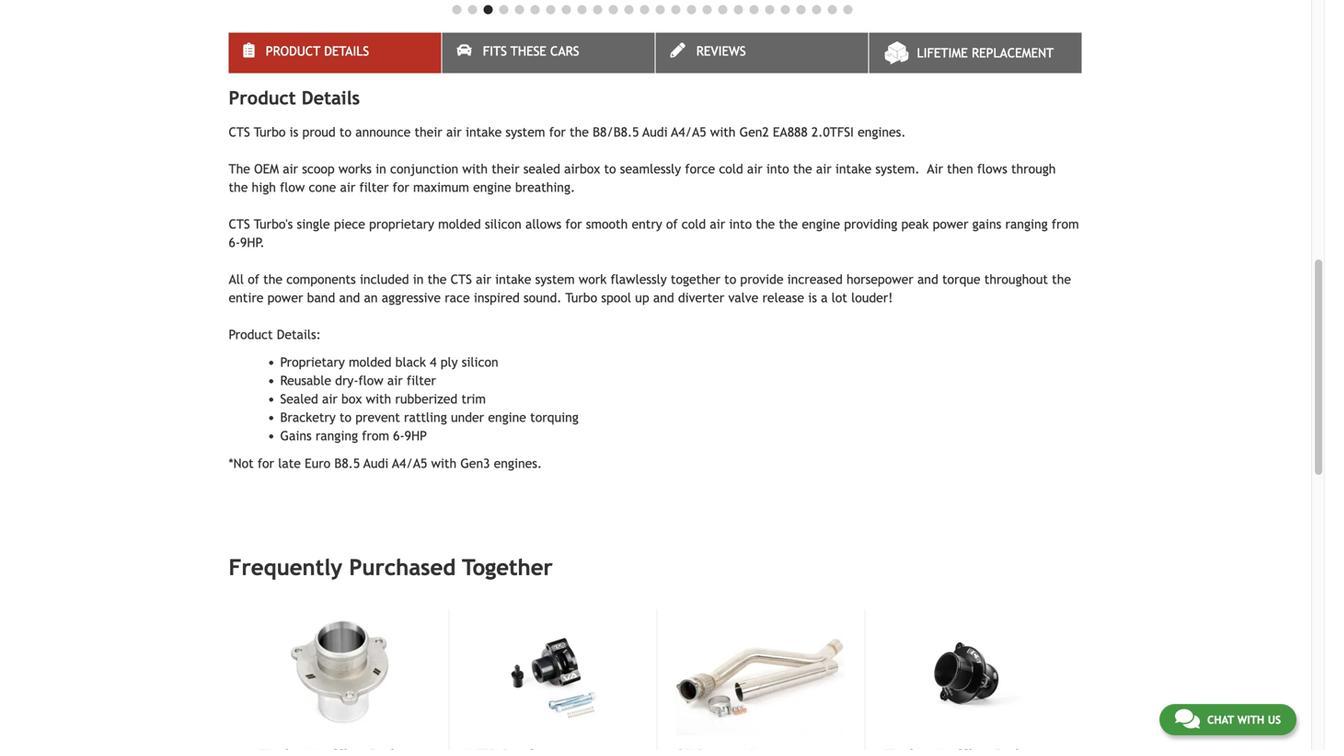 Task type: describe. For each thing, give the bounding box(es) containing it.
purchased
[[349, 555, 456, 581]]

product details link
[[229, 33, 442, 73]]

fits these cars
[[483, 44, 580, 58]]

proprietary
[[280, 355, 345, 370]]

oem
[[254, 162, 279, 176]]

aggressive
[[382, 291, 441, 305]]

engine inside proprietary molded black 4 ply silicon reusable dry-flow air filter sealed air box with rubberized trim bracketry to prevent rattling under engine torquing gains ranging from 6-9hp
[[488, 410, 527, 425]]

comments image
[[1176, 708, 1201, 730]]

system inside all of the components included in the cts air intake system work flawlessly together to provide increased horsepower and torque throughout the entire power band and an aggressive race inspired sound. turbo spool up and diverter valve release is a lot louder!
[[535, 272, 575, 287]]

9hp.
[[240, 235, 265, 250]]

works
[[339, 162, 372, 176]]

turbo inside all of the components included in the cts air intake system work flawlessly together to provide increased horsepower and torque throughout the entire power band and an aggressive race inspired sound. turbo spool up and diverter valve release is a lot louder!
[[566, 291, 598, 305]]

reviews link
[[656, 33, 869, 73]]

provide
[[741, 272, 784, 287]]

work
[[579, 272, 607, 287]]

an
[[364, 291, 378, 305]]

cars
[[551, 44, 580, 58]]

lot
[[832, 291, 848, 305]]

conjunction
[[390, 162, 459, 176]]

1 horizontal spatial and
[[654, 291, 675, 305]]

lifetime
[[918, 46, 968, 60]]

gen3
[[461, 456, 490, 471]]

valve
[[729, 291, 759, 305]]

gains
[[973, 217, 1002, 232]]

included
[[360, 272, 409, 287]]

euro
[[305, 456, 331, 471]]

up
[[635, 291, 650, 305]]

with inside proprietary molded black 4 ply silicon reusable dry-flow air filter sealed air box with rubberized trim bracketry to prevent rattling under engine torquing gains ranging from 6-9hp
[[366, 392, 391, 407]]

release
[[763, 291, 805, 305]]

late
[[278, 456, 301, 471]]

cts turbo's single piece proprietary molded silicon allows for smooth entry of cold air into the the engine providing peak power gains ranging from 6-9hp.
[[229, 217, 1080, 250]]

the high
[[229, 180, 276, 195]]

entry
[[632, 217, 663, 232]]

3 image
[[676, 609, 845, 736]]

rubberized
[[395, 392, 458, 407]]

force
[[685, 162, 716, 176]]

intake inside the oem air scoop works in conjunction with their sealed airbox to seamlessly force cold air into the air intake system.  air then flows through the high flow cone air filter for maximum engine breathing.
[[836, 162, 872, 176]]

providing
[[845, 217, 898, 232]]

product details:
[[229, 327, 321, 342]]

0 vertical spatial details
[[324, 44, 369, 58]]

silicon inside cts turbo's single piece proprietary molded silicon allows for smooth entry of cold air into the the engine providing peak power gains ranging from 6-9hp.
[[485, 217, 522, 232]]

turbo's
[[254, 217, 293, 232]]

frequently
[[229, 555, 343, 581]]

2 horizontal spatial and
[[918, 272, 939, 287]]

for inside cts turbo's single piece proprietary molded silicon allows for smooth entry of cold air into the the engine providing peak power gains ranging from 6-9hp.
[[566, 217, 582, 232]]

engine inside cts turbo's single piece proprietary molded silicon allows for smooth entry of cold air into the the engine providing peak power gains ranging from 6-9hp.
[[802, 217, 841, 232]]

vta performance blow-off valve image
[[468, 609, 637, 736]]

molded inside proprietary molded black 4 ply silicon reusable dry-flow air filter sealed air box with rubberized trim bracketry to prevent rattling under engine torquing gains ranging from 6-9hp
[[349, 355, 392, 370]]

a
[[821, 291, 828, 305]]

the up the race
[[428, 272, 447, 287]]

throughout
[[985, 272, 1049, 287]]

dry-
[[335, 373, 359, 388]]

turbo muffler delete pipe image
[[884, 609, 1053, 736]]

proprietary molded black 4 ply silicon reusable dry-flow air filter sealed air box with rubberized trim bracketry to prevent rattling under engine torquing gains ranging from 6-9hp
[[280, 355, 579, 443]]

ply
[[441, 355, 458, 370]]

to right proud on the left of the page
[[340, 125, 352, 140]]

components
[[287, 272, 356, 287]]

air left box
[[322, 392, 338, 407]]

cold inside the oem air scoop works in conjunction with their sealed airbox to seamlessly force cold air into the air intake system.  air then flows through the high flow cone air filter for maximum engine breathing.
[[719, 162, 744, 176]]

ea888
[[773, 125, 808, 140]]

piece
[[334, 217, 365, 232]]

diverter
[[678, 291, 725, 305]]

b8.5
[[335, 456, 360, 471]]

into inside the oem air scoop works in conjunction with their sealed airbox to seamlessly force cold air into the air intake system.  air then flows through the high flow cone air filter for maximum engine breathing.
[[767, 162, 790, 176]]

replacement
[[972, 46, 1054, 60]]

all
[[229, 272, 244, 287]]

the
[[229, 162, 250, 176]]

1 horizontal spatial engines.
[[858, 125, 906, 140]]

from inside proprietary molded black 4 ply silicon reusable dry-flow air filter sealed air box with rubberized trim bracketry to prevent rattling under engine torquing gains ranging from 6-9hp
[[362, 429, 389, 443]]

the up provide
[[756, 217, 775, 232]]

through
[[1012, 162, 1057, 176]]

sound.
[[524, 291, 562, 305]]

fits
[[483, 44, 507, 58]]

1 vertical spatial product details
[[229, 87, 360, 109]]

to inside all of the components included in the cts air intake system work flawlessly together to provide increased horsepower and torque throughout the entire power band and an aggressive race inspired sound. turbo spool up and diverter valve release is a lot louder!
[[725, 272, 737, 287]]

proud
[[302, 125, 336, 140]]

for up airbox
[[549, 125, 566, 140]]

frequently purchased together
[[229, 555, 553, 581]]

box
[[342, 392, 362, 407]]

1 vertical spatial audi
[[364, 456, 389, 471]]

rattling
[[404, 410, 447, 425]]

cone
[[309, 180, 336, 195]]

reusable
[[280, 373, 331, 388]]

the right throughout
[[1053, 272, 1072, 287]]

of inside all of the components included in the cts air intake system work flawlessly together to provide increased horsepower and torque throughout the entire power band and an aggressive race inspired sound. turbo spool up and diverter valve release is a lot louder!
[[248, 272, 260, 287]]

these
[[511, 44, 547, 58]]

1 vertical spatial engines.
[[494, 456, 542, 471]]

together
[[462, 555, 553, 581]]

peak
[[902, 217, 929, 232]]

sealed
[[280, 392, 318, 407]]

6- inside proprietary molded black 4 ply silicon reusable dry-flow air filter sealed air box with rubberized trim bracketry to prevent rattling under engine torquing gains ranging from 6-9hp
[[393, 429, 405, 443]]

their air
[[415, 125, 462, 140]]

0 vertical spatial product details
[[266, 44, 369, 58]]

chat with us link
[[1160, 704, 1297, 736]]

1 vertical spatial product
[[229, 87, 296, 109]]

horsepower
[[847, 272, 914, 287]]

airbox
[[565, 162, 601, 176]]

prevent
[[356, 410, 400, 425]]



Task type: locate. For each thing, give the bounding box(es) containing it.
0 vertical spatial audi
[[643, 125, 668, 140]]

louder!
[[852, 291, 893, 305]]

0 vertical spatial engines.
[[858, 125, 906, 140]]

1 horizontal spatial in
[[413, 272, 424, 287]]

from
[[1052, 217, 1080, 232], [362, 429, 389, 443]]

in inside the oem air scoop works in conjunction with their sealed airbox to seamlessly force cold air into the air intake system.  air then flows through the high flow cone air filter for maximum engine breathing.
[[376, 162, 387, 176]]

of right all
[[248, 272, 260, 287]]

0 horizontal spatial cold
[[682, 217, 706, 232]]

0 vertical spatial is
[[290, 125, 299, 140]]

0 horizontal spatial audi
[[364, 456, 389, 471]]

in right works
[[376, 162, 387, 176]]

0 horizontal spatial is
[[290, 125, 299, 140]]

flow inside proprietary molded black 4 ply silicon reusable dry-flow air filter sealed air box with rubberized trim bracketry to prevent rattling under engine torquing gains ranging from 6-9hp
[[359, 373, 384, 388]]

of inside cts turbo's single piece proprietary molded silicon allows for smooth entry of cold air into the the engine providing peak power gains ranging from 6-9hp.
[[667, 217, 678, 232]]

air up inspired
[[476, 272, 492, 287]]

scoop
[[302, 162, 335, 176]]

0 horizontal spatial engines.
[[494, 456, 542, 471]]

0 horizontal spatial and
[[339, 291, 360, 305]]

announce
[[356, 125, 411, 140]]

power inside all of the components included in the cts air intake system work flawlessly together to provide increased horsepower and torque throughout the entire power band and an aggressive race inspired sound. turbo spool up and diverter valve release is a lot louder!
[[268, 291, 303, 305]]

cts turbo is proud to announce their air intake system for the b8/b8.5 audi a4/a5 with gen2 ea888 2.0tfsi engines.
[[229, 125, 914, 140]]

to up valve
[[725, 272, 737, 287]]

and left torque
[[918, 272, 939, 287]]

1 vertical spatial cts
[[229, 217, 250, 232]]

for inside the oem air scoop works in conjunction with their sealed airbox to seamlessly force cold air into the air intake system.  air then flows through the high flow cone air filter for maximum engine breathing.
[[393, 180, 410, 195]]

torquing
[[530, 410, 579, 425]]

4
[[430, 355, 437, 370]]

0 vertical spatial system
[[506, 125, 546, 140]]

1 horizontal spatial turbo
[[566, 291, 598, 305]]

smooth
[[586, 217, 628, 232]]

in inside all of the components included in the cts air intake system work flawlessly together to provide increased horsepower and torque throughout the entire power band and an aggressive race inspired sound. turbo spool up and diverter valve release is a lot louder!
[[413, 272, 424, 287]]

and right up
[[654, 291, 675, 305]]

into inside cts turbo's single piece proprietary molded silicon allows for smooth entry of cold air into the the engine providing peak power gains ranging from 6-9hp.
[[730, 217, 752, 232]]

1 vertical spatial of
[[248, 272, 260, 287]]

1 vertical spatial power
[[268, 291, 303, 305]]

0 horizontal spatial turbo
[[254, 125, 286, 140]]

1 vertical spatial engine
[[802, 217, 841, 232]]

engine inside the oem air scoop works in conjunction with their sealed airbox to seamlessly force cold air into the air intake system.  air then flows through the high flow cone air filter for maximum engine breathing.
[[473, 180, 512, 195]]

power right peak
[[933, 217, 969, 232]]

air right oem
[[283, 162, 298, 176]]

in up aggressive
[[413, 272, 424, 287]]

engine left providing
[[802, 217, 841, 232]]

intake up inspired
[[495, 272, 532, 287]]

air inside cts turbo's single piece proprietary molded silicon allows for smooth entry of cold air into the the engine providing peak power gains ranging from 6-9hp.
[[710, 217, 726, 232]]

proprietary
[[369, 217, 435, 232]]

engines. right gen3
[[494, 456, 542, 471]]

power
[[933, 217, 969, 232], [268, 291, 303, 305]]

ranging up b8.5
[[316, 429, 358, 443]]

chat with us
[[1208, 714, 1282, 726]]

product
[[266, 44, 321, 58], [229, 87, 296, 109], [229, 327, 273, 342]]

details:
[[277, 327, 321, 342]]

intake right their air
[[466, 125, 502, 140]]

ranging inside cts turbo's single piece proprietary molded silicon allows for smooth entry of cold air into the the engine providing peak power gains ranging from 6-9hp.
[[1006, 217, 1048, 232]]

engine down "their sealed"
[[473, 180, 512, 195]]

turbo muffler delete image
[[259, 609, 429, 737]]

1 horizontal spatial power
[[933, 217, 969, 232]]

is inside all of the components included in the cts air intake system work flawlessly together to provide increased horsepower and torque throughout the entire power band and an aggressive race inspired sound. turbo spool up and diverter valve release is a lot louder!
[[809, 291, 818, 305]]

black
[[396, 355, 426, 370]]

product up oem
[[229, 87, 296, 109]]

0 vertical spatial in
[[376, 162, 387, 176]]

of right entry
[[667, 217, 678, 232]]

flow
[[280, 180, 305, 195], [359, 373, 384, 388]]

into
[[767, 162, 790, 176], [730, 217, 752, 232]]

1 vertical spatial intake
[[836, 162, 872, 176]]

audi up seamlessly
[[643, 125, 668, 140]]

to right airbox
[[604, 162, 617, 176]]

cts up the on the top of page
[[229, 125, 250, 140]]

breathing.
[[516, 180, 576, 195]]

with left gen3
[[431, 456, 457, 471]]

intake
[[466, 125, 502, 140], [836, 162, 872, 176], [495, 272, 532, 287]]

the down the air
[[779, 217, 798, 232]]

turbo
[[254, 125, 286, 140], [566, 291, 598, 305]]

turbo up oem
[[254, 125, 286, 140]]

is left proud on the left of the page
[[290, 125, 299, 140]]

flow left cone
[[280, 180, 305, 195]]

1 vertical spatial 6-
[[393, 429, 405, 443]]

in for included
[[413, 272, 424, 287]]

filter down works
[[360, 180, 389, 195]]

with up prevent
[[366, 392, 391, 407]]

seamlessly
[[620, 162, 682, 176]]

lifetime replacement link
[[870, 33, 1082, 73]]

power left band
[[268, 291, 303, 305]]

molded up dry-
[[349, 355, 392, 370]]

0 vertical spatial ranging
[[1006, 217, 1048, 232]]

2 vertical spatial engine
[[488, 410, 527, 425]]

single
[[297, 217, 330, 232]]

2 vertical spatial cts
[[451, 272, 472, 287]]

entire
[[229, 291, 264, 305]]

air down gen2
[[748, 162, 763, 176]]

a4/a5
[[672, 125, 707, 140], [392, 456, 428, 471]]

6- inside cts turbo's single piece proprietary molded silicon allows for smooth entry of cold air into the the engine providing peak power gains ranging from 6-9hp.
[[229, 235, 240, 250]]

race
[[445, 291, 470, 305]]

air inside all of the components included in the cts air intake system work flawlessly together to provide increased horsepower and torque throughout the entire power band and an aggressive race inspired sound. turbo spool up and diverter valve release is a lot louder!
[[476, 272, 492, 287]]

turbo down work
[[566, 291, 598, 305]]

intake inside all of the components included in the cts air intake system work flawlessly together to provide increased horsepower and torque throughout the entire power band and an aggressive race inspired sound. turbo spool up and diverter valve release is a lot louder!
[[495, 272, 532, 287]]

2 vertical spatial product
[[229, 327, 273, 342]]

into left the air
[[767, 162, 790, 176]]

cts inside all of the components included in the cts air intake system work flawlessly together to provide increased horsepower and torque throughout the entire power band and an aggressive race inspired sound. turbo spool up and diverter valve release is a lot louder!
[[451, 272, 472, 287]]

0 vertical spatial molded
[[438, 217, 481, 232]]

0 vertical spatial product
[[266, 44, 321, 58]]

0 vertical spatial filter
[[360, 180, 389, 195]]

then
[[948, 162, 974, 176]]

band
[[307, 291, 335, 305]]

silicon left allows
[[485, 217, 522, 232]]

cts inside cts turbo's single piece proprietary molded silicon allows for smooth entry of cold air into the the engine providing peak power gains ranging from 6-9hp.
[[229, 217, 250, 232]]

flows
[[978, 162, 1008, 176]]

1 horizontal spatial ranging
[[1006, 217, 1048, 232]]

their sealed
[[492, 162, 561, 176]]

engines. right 2.0tfsi
[[858, 125, 906, 140]]

cts up 9hp.
[[229, 217, 250, 232]]

0 horizontal spatial flow
[[280, 180, 305, 195]]

1 horizontal spatial is
[[809, 291, 818, 305]]

a4/a5 down "9hp"
[[392, 456, 428, 471]]

air down works
[[340, 180, 356, 195]]

with up maximum
[[463, 162, 488, 176]]

air down force
[[710, 217, 726, 232]]

silicon right ply
[[462, 355, 499, 370]]

lifetime replacement
[[918, 46, 1054, 60]]

bracketry
[[280, 410, 336, 425]]

air
[[928, 162, 944, 176]]

1 horizontal spatial from
[[1052, 217, 1080, 232]]

to down box
[[340, 410, 352, 425]]

and left the an
[[339, 291, 360, 305]]

filter inside the oem air scoop works in conjunction with their sealed airbox to seamlessly force cold air into the air intake system.  air then flows through the high flow cone air filter for maximum engine breathing.
[[360, 180, 389, 195]]

chat
[[1208, 714, 1235, 726]]

silicon inside proprietary molded black 4 ply silicon reusable dry-flow air filter sealed air box with rubberized trim bracketry to prevent rattling under engine torquing gains ranging from 6-9hp
[[462, 355, 499, 370]]

1 vertical spatial turbo
[[566, 291, 598, 305]]

cold inside cts turbo's single piece proprietary molded silicon allows for smooth entry of cold air into the the engine providing peak power gains ranging from 6-9hp.
[[682, 217, 706, 232]]

is left "a"
[[809, 291, 818, 305]]

1 horizontal spatial of
[[667, 217, 678, 232]]

spool
[[602, 291, 632, 305]]

the up entire
[[263, 272, 283, 287]]

*not for late euro b8.5 audi a4/a5 with gen3 engines.
[[229, 456, 542, 471]]

power inside cts turbo's single piece proprietary molded silicon allows for smooth entry of cold air into the the engine providing peak power gains ranging from 6-9hp.
[[933, 217, 969, 232]]

1 vertical spatial in
[[413, 272, 424, 287]]

2.0tfsi
[[812, 125, 854, 140]]

1 vertical spatial from
[[362, 429, 389, 443]]

for right allows
[[566, 217, 582, 232]]

1 vertical spatial a4/a5
[[392, 456, 428, 471]]

product up proud on the left of the page
[[266, 44, 321, 58]]

fits these cars link
[[442, 33, 655, 73]]

from down prevent
[[362, 429, 389, 443]]

product down entire
[[229, 327, 273, 342]]

0 horizontal spatial ranging
[[316, 429, 358, 443]]

0 vertical spatial 6-
[[229, 235, 240, 250]]

to inside proprietary molded black 4 ply silicon reusable dry-flow air filter sealed air box with rubberized trim bracketry to prevent rattling under engine torquing gains ranging from 6-9hp
[[340, 410, 352, 425]]

1 horizontal spatial flow
[[359, 373, 384, 388]]

2 vertical spatial intake
[[495, 272, 532, 287]]

trim
[[462, 392, 486, 407]]

product details
[[266, 44, 369, 58], [229, 87, 360, 109]]

1 vertical spatial silicon
[[462, 355, 499, 370]]

1 vertical spatial molded
[[349, 355, 392, 370]]

audi right b8.5
[[364, 456, 389, 471]]

0 vertical spatial of
[[667, 217, 678, 232]]

with inside the oem air scoop works in conjunction with their sealed airbox to seamlessly force cold air into the air intake system.  air then flows through the high flow cone air filter for maximum engine breathing.
[[463, 162, 488, 176]]

with left gen2
[[711, 125, 736, 140]]

molded down maximum
[[438, 217, 481, 232]]

filter inside proprietary molded black 4 ply silicon reusable dry-flow air filter sealed air box with rubberized trim bracketry to prevent rattling under engine torquing gains ranging from 6-9hp
[[407, 373, 436, 388]]

1 vertical spatial system
[[535, 272, 575, 287]]

into up provide
[[730, 217, 752, 232]]

with left us
[[1238, 714, 1265, 726]]

ranging
[[1006, 217, 1048, 232], [316, 429, 358, 443]]

intake right the air
[[836, 162, 872, 176]]

1 horizontal spatial a4/a5
[[672, 125, 707, 140]]

in
[[376, 162, 387, 176], [413, 272, 424, 287]]

0 horizontal spatial in
[[376, 162, 387, 176]]

air down black at the left
[[388, 373, 403, 388]]

cold right force
[[719, 162, 744, 176]]

*not
[[229, 456, 254, 471]]

the left b8/b8.5
[[570, 125, 589, 140]]

to inside the oem air scoop works in conjunction with their sealed airbox to seamlessly force cold air into the air intake system.  air then flows through the high flow cone air filter for maximum engine breathing.
[[604, 162, 617, 176]]

0 vertical spatial into
[[767, 162, 790, 176]]

0 vertical spatial intake
[[466, 125, 502, 140]]

from inside cts turbo's single piece proprietary molded silicon allows for smooth entry of cold air into the the engine providing peak power gains ranging from 6-9hp.
[[1052, 217, 1080, 232]]

1 horizontal spatial audi
[[643, 125, 668, 140]]

1 horizontal spatial 6-
[[393, 429, 405, 443]]

gen2
[[740, 125, 769, 140]]

0 horizontal spatial power
[[268, 291, 303, 305]]

to
[[340, 125, 352, 140], [604, 162, 617, 176], [725, 272, 737, 287], [340, 410, 352, 425]]

molded
[[438, 217, 481, 232], [349, 355, 392, 370]]

for left "late"
[[258, 456, 274, 471]]

system
[[506, 125, 546, 140], [535, 272, 575, 287]]

in for works
[[376, 162, 387, 176]]

0 horizontal spatial 6-
[[229, 235, 240, 250]]

6- down prevent
[[393, 429, 405, 443]]

6- up all
[[229, 235, 240, 250]]

0 vertical spatial flow
[[280, 180, 305, 195]]

0 horizontal spatial molded
[[349, 355, 392, 370]]

filter up rubberized
[[407, 373, 436, 388]]

0 vertical spatial a4/a5
[[672, 125, 707, 140]]

0 vertical spatial silicon
[[485, 217, 522, 232]]

1 horizontal spatial cold
[[719, 162, 744, 176]]

9hp
[[405, 429, 427, 443]]

cts
[[229, 125, 250, 140], [229, 217, 250, 232], [451, 272, 472, 287]]

1 horizontal spatial into
[[767, 162, 790, 176]]

from down through
[[1052, 217, 1080, 232]]

torque
[[943, 272, 981, 287]]

increased
[[788, 272, 843, 287]]

engine right under
[[488, 410, 527, 425]]

0 vertical spatial cts
[[229, 125, 250, 140]]

cts for cts turbo's single piece proprietary molded silicon allows for smooth entry of cold air into the the engine providing peak power gains ranging from 6-9hp.
[[229, 217, 250, 232]]

reviews
[[697, 44, 746, 58]]

engines.
[[858, 125, 906, 140], [494, 456, 542, 471]]

0 vertical spatial power
[[933, 217, 969, 232]]

6-
[[229, 235, 240, 250], [393, 429, 405, 443]]

1 vertical spatial filter
[[407, 373, 436, 388]]

1 vertical spatial ranging
[[316, 429, 358, 443]]

0 horizontal spatial of
[[248, 272, 260, 287]]

for
[[549, 125, 566, 140], [393, 180, 410, 195], [566, 217, 582, 232], [258, 456, 274, 471]]

ranging right gains
[[1006, 217, 1048, 232]]

0 vertical spatial turbo
[[254, 125, 286, 140]]

0 horizontal spatial from
[[362, 429, 389, 443]]

1 horizontal spatial filter
[[407, 373, 436, 388]]

1 vertical spatial cold
[[682, 217, 706, 232]]

0 vertical spatial from
[[1052, 217, 1080, 232]]

0 horizontal spatial filter
[[360, 180, 389, 195]]

is
[[290, 125, 299, 140], [809, 291, 818, 305]]

ranging inside proprietary molded black 4 ply silicon reusable dry-flow air filter sealed air box with rubberized trim bracketry to prevent rattling under engine torquing gains ranging from 6-9hp
[[316, 429, 358, 443]]

cts for cts turbo is proud to announce their air intake system for the b8/b8.5 audi a4/a5 with gen2 ea888 2.0tfsi engines.
[[229, 125, 250, 140]]

1 vertical spatial flow
[[359, 373, 384, 388]]

system up sound.
[[535, 272, 575, 287]]

1 vertical spatial is
[[809, 291, 818, 305]]

for down conjunction at the left top of page
[[393, 180, 410, 195]]

flow inside the oem air scoop works in conjunction with their sealed airbox to seamlessly force cold air into the air intake system.  air then flows through the high flow cone air filter for maximum engine breathing.
[[280, 180, 305, 195]]

0 vertical spatial engine
[[473, 180, 512, 195]]

0 horizontal spatial a4/a5
[[392, 456, 428, 471]]

a4/a5 up force
[[672, 125, 707, 140]]

maximum
[[413, 180, 469, 195]]

0 horizontal spatial into
[[730, 217, 752, 232]]

together
[[671, 272, 721, 287]]

molded inside cts turbo's single piece proprietary molded silicon allows for smooth entry of cold air into the the engine providing peak power gains ranging from 6-9hp.
[[438, 217, 481, 232]]

cold right entry
[[682, 217, 706, 232]]

1 vertical spatial details
[[302, 87, 360, 109]]

1 horizontal spatial molded
[[438, 217, 481, 232]]

cts up the race
[[451, 272, 472, 287]]

b8/b8.5
[[593, 125, 639, 140]]

us
[[1269, 714, 1282, 726]]

inspired
[[474, 291, 520, 305]]

1 vertical spatial into
[[730, 217, 752, 232]]

system up "their sealed"
[[506, 125, 546, 140]]

flow up box
[[359, 373, 384, 388]]

flawlessly
[[611, 272, 667, 287]]

silicon
[[485, 217, 522, 232], [462, 355, 499, 370]]

all of the components included in the cts air intake system work flawlessly together to provide increased horsepower and torque throughout the entire power band and an aggressive race inspired sound. turbo spool up and diverter valve release is a lot louder!
[[229, 272, 1072, 305]]

0 vertical spatial cold
[[719, 162, 744, 176]]



Task type: vqa. For each thing, say whether or not it's contained in the screenshot.
topmost including
no



